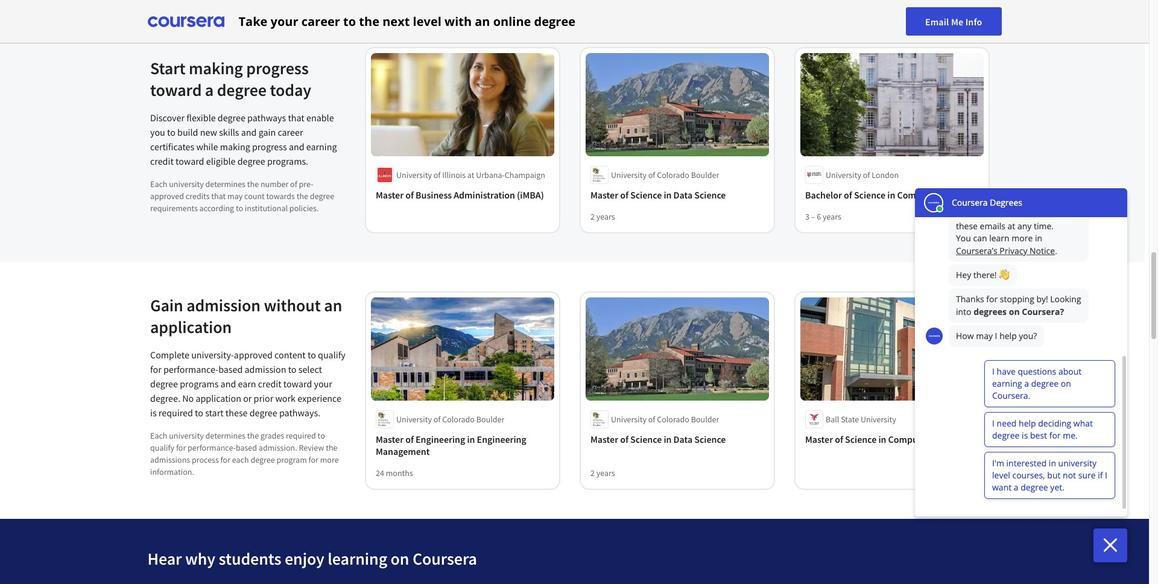 Task type: vqa. For each thing, say whether or not it's contained in the screenshot.
making
yes



Task type: locate. For each thing, give the bounding box(es) containing it.
1 vertical spatial master of science in data science
[[591, 433, 726, 445]]

and left the gain
[[241, 126, 257, 138]]

toward up discover
[[150, 79, 202, 100]]

1 determines from the top
[[206, 178, 246, 189]]

years for 1st master of science in data science link
[[597, 211, 615, 222]]

your right take
[[271, 13, 298, 29]]

0 vertical spatial performance-
[[164, 363, 219, 375]]

approved inside complete university-approved content to qualify for performance-based admission to select degree programs and earn credit toward your degree. no application or prior work experience is required to start these degree pathways.
[[234, 349, 273, 361]]

complete university-approved content to qualify for performance-based admission to select degree programs and earn credit toward your degree. no application or prior work experience is required to start these degree pathways.
[[150, 349, 346, 419]]

0 vertical spatial and
[[241, 126, 257, 138]]

0 vertical spatial master of science in data science link
[[591, 189, 765, 201]]

in inside master of engineering in engineering management
[[467, 433, 475, 445]]

progress up pathways
[[246, 57, 309, 79]]

0 vertical spatial 2
[[591, 211, 595, 222]]

university of colorado boulder for 2nd master of science in data science link from the top
[[611, 414, 720, 425]]

qualify
[[318, 349, 346, 361], [150, 442, 174, 453]]

coursera
[[413, 548, 477, 570]]

1 horizontal spatial engineering
[[477, 433, 527, 445]]

progress
[[246, 57, 309, 79], [252, 140, 287, 152]]

to left next
[[343, 13, 356, 29]]

according
[[200, 202, 234, 213]]

each for start making progress toward a degree today
[[150, 178, 167, 189]]

3 – 6 years
[[806, 211, 842, 222]]

1 horizontal spatial credit
[[258, 378, 282, 390]]

degree down pre-
[[310, 190, 334, 201]]

admission up university-
[[187, 294, 261, 316]]

each
[[150, 178, 167, 189], [150, 430, 167, 441]]

24 months
[[376, 468, 413, 479]]

0 vertical spatial computer
[[898, 189, 939, 201]]

1 2 years from the top
[[591, 211, 615, 222]]

to right you
[[167, 126, 176, 138]]

0 vertical spatial based
[[219, 363, 243, 375]]

1 horizontal spatial approved
[[234, 349, 273, 361]]

0 vertical spatial application
[[150, 316, 232, 338]]

2 for 1st master of science in data science link
[[591, 211, 595, 222]]

required inside each university determines the grades required to qualify for performance-based admission. review the admissions process for each degree program for more information.
[[286, 430, 316, 441]]

years for 2nd master of science in data science link from the top
[[597, 468, 615, 479]]

1 horizontal spatial your
[[314, 378, 332, 390]]

toward down the while
[[176, 155, 204, 167]]

0 vertical spatial approved
[[150, 190, 184, 201]]

university up credits
[[169, 178, 204, 189]]

0 vertical spatial making
[[189, 57, 243, 79]]

1 vertical spatial that
[[211, 190, 226, 201]]

university up 'admissions'
[[169, 430, 204, 441]]

degree down admission.
[[251, 454, 275, 465]]

application up "start"
[[196, 392, 241, 404]]

degree inside start making progress toward a degree today
[[217, 79, 267, 100]]

boulder
[[691, 170, 720, 180], [477, 414, 505, 425], [691, 414, 720, 425]]

master inside master of engineering in engineering management
[[376, 433, 404, 445]]

2 vertical spatial and
[[221, 378, 236, 390]]

you
[[150, 126, 165, 138]]

for down review
[[309, 454, 319, 465]]

master for 1st master of science in data science link
[[591, 189, 619, 201]]

engineering
[[416, 433, 465, 445], [477, 433, 527, 445]]

2 vertical spatial toward
[[284, 378, 312, 390]]

and
[[241, 126, 257, 138], [289, 140, 305, 152], [221, 378, 236, 390]]

progress down the gain
[[252, 140, 287, 152]]

your inside complete university-approved content to qualify for performance-based admission to select degree programs and earn credit toward your degree. no application or prior work experience is required to start these degree pathways.
[[314, 378, 332, 390]]

0 vertical spatial progress
[[246, 57, 309, 79]]

without
[[264, 294, 321, 316]]

based
[[219, 363, 243, 375], [236, 442, 257, 453]]

credit
[[150, 155, 174, 167], [258, 378, 282, 390]]

programs.
[[267, 155, 308, 167]]

1 vertical spatial based
[[236, 442, 257, 453]]

that inside discover flexible degree pathways that enable you to build new skills and gain career certificates while making progress and earning credit toward eligible degree programs.
[[288, 111, 305, 123]]

0 vertical spatial determines
[[206, 178, 246, 189]]

3
[[806, 211, 810, 222]]

0 vertical spatial 2 years
[[591, 211, 615, 222]]

2 for 2nd master of science in data science link from the top
[[591, 468, 595, 479]]

qualify up 'admissions'
[[150, 442, 174, 453]]

the
[[359, 13, 380, 29], [247, 178, 259, 189], [297, 190, 308, 201], [247, 430, 259, 441], [326, 442, 338, 453]]

degree up degree.
[[150, 378, 178, 390]]

determines for application
[[206, 430, 246, 441]]

2 years
[[591, 211, 615, 222], [591, 468, 615, 479]]

0 vertical spatial credit
[[150, 155, 174, 167]]

experience
[[298, 392, 342, 404]]

0 vertical spatial master of science in data science
[[591, 189, 726, 201]]

credit up prior
[[258, 378, 282, 390]]

each inside each university determines the grades required to qualify for performance-based admission. review the admissions process for each degree program for more information.
[[150, 430, 167, 441]]

degree.
[[150, 392, 180, 404]]

toward inside complete university-approved content to qualify for performance-based admission to select degree programs and earn credit toward your degree. no application or prior work experience is required to start these degree pathways.
[[284, 378, 312, 390]]

to up review
[[318, 430, 325, 441]]

determines up may
[[206, 178, 246, 189]]

based inside each university determines the grades required to qualify for performance-based admission. review the admissions process for each degree program for more information.
[[236, 442, 257, 453]]

performance- up the programs
[[164, 363, 219, 375]]

why
[[185, 548, 215, 570]]

each up requirements
[[150, 178, 167, 189]]

1 horizontal spatial required
[[286, 430, 316, 441]]

in for 2nd master of science in data science link from the top
[[664, 433, 672, 445]]

1 vertical spatial 2 years
[[591, 468, 615, 479]]

1 vertical spatial 2
[[591, 468, 595, 479]]

take your career to the next level with an online degree
[[239, 13, 576, 29]]

1 vertical spatial your
[[314, 378, 332, 390]]

university for bachelor of science in computer science link
[[826, 170, 862, 180]]

grades
[[261, 430, 284, 441]]

in for the master of science in computer science link
[[879, 433, 887, 445]]

an right with
[[475, 13, 490, 29]]

2 university from the top
[[169, 430, 204, 441]]

coursera image
[[148, 12, 224, 31]]

for
[[150, 363, 162, 375], [176, 442, 186, 453], [221, 454, 231, 465], [309, 454, 319, 465]]

0 vertical spatial each
[[150, 178, 167, 189]]

that inside "each university determines the number of pre- approved credits that may count towards the degree requirements according to institutional policies."
[[211, 190, 226, 201]]

toward inside start making progress toward a degree today
[[150, 79, 202, 100]]

2
[[591, 211, 595, 222], [591, 468, 595, 479]]

making down skills
[[220, 140, 250, 152]]

1 data from the top
[[674, 189, 693, 201]]

0 vertical spatial required
[[159, 406, 193, 419]]

more
[[320, 454, 339, 465]]

1 vertical spatial credit
[[258, 378, 282, 390]]

pathways
[[247, 111, 286, 123]]

0 vertical spatial admission
[[187, 294, 261, 316]]

an right without
[[324, 294, 342, 316]]

1 horizontal spatial an
[[475, 13, 490, 29]]

master for master of business administration (imba) link
[[376, 189, 404, 201]]

program
[[277, 454, 307, 465]]

qualify up select
[[318, 349, 346, 361]]

1 vertical spatial progress
[[252, 140, 287, 152]]

1 vertical spatial an
[[324, 294, 342, 316]]

1 vertical spatial making
[[220, 140, 250, 152]]

2 determines from the top
[[206, 430, 246, 441]]

enable
[[307, 111, 334, 123]]

based up earn
[[219, 363, 243, 375]]

performance- up process
[[188, 442, 236, 453]]

2 2 from the top
[[591, 468, 595, 479]]

science
[[631, 189, 662, 201], [695, 189, 726, 201], [855, 189, 886, 201], [941, 189, 973, 201], [631, 433, 662, 445], [695, 433, 726, 445], [846, 433, 877, 445], [932, 433, 964, 445]]

0 horizontal spatial an
[[324, 294, 342, 316]]

2 2 years from the top
[[591, 468, 615, 479]]

application inside gain admission without an application
[[150, 316, 232, 338]]

master of engineering in engineering management link
[[376, 433, 550, 457]]

approved inside "each university determines the number of pre- approved credits that may count towards the degree requirements according to institutional policies."
[[150, 190, 184, 201]]

each inside "each university determines the number of pre- approved credits that may count towards the degree requirements according to institutional policies."
[[150, 178, 167, 189]]

1 horizontal spatial qualify
[[318, 349, 346, 361]]

master
[[376, 189, 404, 201], [591, 189, 619, 201], [376, 433, 404, 445], [591, 433, 619, 445], [806, 433, 834, 445]]

application
[[150, 316, 232, 338], [196, 392, 241, 404]]

master of science in data science for 1st master of science in data science link
[[591, 189, 726, 201]]

for left the each
[[221, 454, 231, 465]]

1 each from the top
[[150, 178, 167, 189]]

university for "master of engineering in engineering management" link in the bottom left of the page
[[397, 414, 432, 425]]

admission up earn
[[245, 363, 286, 375]]

application up the complete
[[150, 316, 232, 338]]

making
[[189, 57, 243, 79], [220, 140, 250, 152]]

0 horizontal spatial and
[[221, 378, 236, 390]]

discover
[[150, 111, 185, 123]]

champaign
[[505, 170, 546, 180]]

1 vertical spatial required
[[286, 430, 316, 441]]

computer down the ball state university
[[889, 433, 930, 445]]

1 vertical spatial qualify
[[150, 442, 174, 453]]

required up review
[[286, 430, 316, 441]]

master of science in data science
[[591, 189, 726, 201], [591, 433, 726, 445]]

months
[[386, 468, 413, 479]]

0 vertical spatial toward
[[150, 79, 202, 100]]

an
[[475, 13, 490, 29], [324, 294, 342, 316]]

1 vertical spatial university
[[169, 430, 204, 441]]

degree down prior
[[250, 406, 277, 419]]

degree right a
[[217, 79, 267, 100]]

1 vertical spatial career
[[278, 126, 303, 138]]

career
[[302, 13, 340, 29], [278, 126, 303, 138]]

data
[[674, 189, 693, 201], [674, 433, 693, 445]]

that
[[288, 111, 305, 123], [211, 190, 226, 201]]

0 vertical spatial your
[[271, 13, 298, 29]]

to inside "each university determines the number of pre- approved credits that may count towards the degree requirements according to institutional policies."
[[236, 202, 243, 213]]

0 vertical spatial that
[[288, 111, 305, 123]]

performance-
[[164, 363, 219, 375], [188, 442, 236, 453]]

0 horizontal spatial that
[[211, 190, 226, 201]]

university of colorado boulder
[[611, 170, 720, 180], [397, 414, 505, 425], [611, 414, 720, 425]]

toward up work
[[284, 378, 312, 390]]

progress inside discover flexible degree pathways that enable you to build new skills and gain career certificates while making progress and earning credit toward eligible degree programs.
[[252, 140, 287, 152]]

making inside start making progress toward a degree today
[[189, 57, 243, 79]]

university for 1st master of science in data science link
[[611, 170, 647, 180]]

0 horizontal spatial your
[[271, 13, 298, 29]]

0 vertical spatial career
[[302, 13, 340, 29]]

2 each from the top
[[150, 430, 167, 441]]

1 university from the top
[[169, 178, 204, 189]]

determines inside "each university determines the number of pre- approved credits that may count towards the degree requirements according to institutional policies."
[[206, 178, 246, 189]]

while
[[196, 140, 218, 152]]

prior
[[254, 392, 274, 404]]

approved
[[150, 190, 184, 201], [234, 349, 273, 361]]

of inside "each university determines the number of pre- approved credits that may count towards the degree requirements according to institutional policies."
[[290, 178, 297, 189]]

university of london
[[826, 170, 899, 180]]

review
[[299, 442, 324, 453]]

each university determines the number of pre- approved credits that may count towards the degree requirements according to institutional policies.
[[150, 178, 334, 213]]

0 vertical spatial data
[[674, 189, 693, 201]]

1 vertical spatial each
[[150, 430, 167, 441]]

boulder for 2nd master of science in data science link from the top
[[691, 414, 720, 425]]

0 horizontal spatial approved
[[150, 190, 184, 201]]

1 vertical spatial toward
[[176, 155, 204, 167]]

1 vertical spatial performance-
[[188, 442, 236, 453]]

level
[[413, 13, 442, 29]]

1 vertical spatial approved
[[234, 349, 273, 361]]

university for master of business administration (imba) link
[[397, 170, 432, 180]]

to
[[343, 13, 356, 29], [167, 126, 176, 138], [236, 202, 243, 213], [308, 349, 316, 361], [288, 363, 297, 375], [195, 406, 203, 419], [318, 430, 325, 441]]

gain
[[150, 294, 183, 316]]

that left the enable
[[288, 111, 305, 123]]

making right the start
[[189, 57, 243, 79]]

1 horizontal spatial that
[[288, 111, 305, 123]]

1 vertical spatial application
[[196, 392, 241, 404]]

required down degree.
[[159, 406, 193, 419]]

the left next
[[359, 13, 380, 29]]

degree right online at the left top of page
[[534, 13, 576, 29]]

degree right eligible
[[238, 155, 265, 167]]

colorado for 2nd master of science in data science link from the top
[[657, 414, 690, 425]]

1 vertical spatial data
[[674, 433, 693, 445]]

ball
[[826, 414, 840, 425]]

master of engineering in engineering management
[[376, 433, 527, 457]]

toward
[[150, 79, 202, 100], [176, 155, 204, 167], [284, 378, 312, 390]]

performance- inside each university determines the grades required to qualify for performance-based admission. review the admissions process for each degree program for more information.
[[188, 442, 236, 453]]

for down the complete
[[150, 363, 162, 375]]

0 horizontal spatial required
[[159, 406, 193, 419]]

0 vertical spatial qualify
[[318, 349, 346, 361]]

2 master of science in data science link from the top
[[591, 433, 765, 445]]

determines inside each university determines the grades required to qualify for performance-based admission. review the admissions process for each degree program for more information.
[[206, 430, 246, 441]]

your up experience
[[314, 378, 332, 390]]

approved up requirements
[[150, 190, 184, 201]]

0 horizontal spatial qualify
[[150, 442, 174, 453]]

2 master of science in data science from the top
[[591, 433, 726, 445]]

management
[[376, 445, 430, 457]]

1 vertical spatial admission
[[245, 363, 286, 375]]

2 years for 1st master of science in data science link
[[591, 211, 615, 222]]

master of science in data science for 2nd master of science in data science link from the top
[[591, 433, 726, 445]]

admission inside gain admission without an application
[[187, 294, 261, 316]]

information.
[[150, 466, 194, 477]]

degree inside each university determines the grades required to qualify for performance-based admission. review the admissions process for each degree program for more information.
[[251, 454, 275, 465]]

0 horizontal spatial credit
[[150, 155, 174, 167]]

based up the each
[[236, 442, 257, 453]]

computer down london
[[898, 189, 939, 201]]

1 2 from the top
[[591, 211, 595, 222]]

1 master of science in data science from the top
[[591, 189, 726, 201]]

credit down certificates
[[150, 155, 174, 167]]

start
[[205, 406, 224, 419]]

1 vertical spatial determines
[[206, 430, 246, 441]]

approved up earn
[[234, 349, 273, 361]]

master for the master of science in computer science link
[[806, 433, 834, 445]]

1 vertical spatial computer
[[889, 433, 930, 445]]

0 vertical spatial an
[[475, 13, 490, 29]]

university inside "each university determines the number of pre- approved credits that may count towards the degree requirements according to institutional policies."
[[169, 178, 204, 189]]

of
[[434, 170, 441, 180], [649, 170, 656, 180], [863, 170, 871, 180], [290, 178, 297, 189], [406, 189, 414, 201], [621, 189, 629, 201], [844, 189, 853, 201], [434, 414, 441, 425], [649, 414, 656, 425], [406, 433, 414, 445], [621, 433, 629, 445], [835, 433, 844, 445]]

and up "programs."
[[289, 140, 305, 152]]

and left earn
[[221, 378, 236, 390]]

to down may
[[236, 202, 243, 213]]

–
[[812, 211, 816, 222]]

university of colorado boulder for "master of engineering in engineering management" link in the bottom left of the page
[[397, 414, 505, 425]]

0 horizontal spatial engineering
[[416, 433, 465, 445]]

determines down "start"
[[206, 430, 246, 441]]

number
[[261, 178, 289, 189]]

0 vertical spatial university
[[169, 178, 204, 189]]

2 horizontal spatial and
[[289, 140, 305, 152]]

that up according
[[211, 190, 226, 201]]

computer
[[898, 189, 939, 201], [889, 433, 930, 445]]

each down is
[[150, 430, 167, 441]]

1 vertical spatial master of science in data science link
[[591, 433, 765, 445]]

university inside each university determines the grades required to qualify for performance-based admission. review the admissions process for each degree program for more information.
[[169, 430, 204, 441]]

boulder for "master of engineering in engineering management" link in the bottom left of the page
[[477, 414, 505, 425]]

required
[[159, 406, 193, 419], [286, 430, 316, 441]]

to up select
[[308, 349, 316, 361]]



Task type: describe. For each thing, give the bounding box(es) containing it.
start
[[150, 57, 186, 79]]

admissions
[[150, 454, 190, 465]]

required inside complete university-approved content to qualify for performance-based admission to select degree programs and earn credit toward your degree. no application or prior work experience is required to start these degree pathways.
[[159, 406, 193, 419]]

certificates
[[150, 140, 194, 152]]

select
[[299, 363, 322, 375]]

master for "master of engineering in engineering management" link in the bottom left of the page
[[376, 433, 404, 445]]

colorado for 1st master of science in data science link
[[657, 170, 690, 180]]

in for "master of engineering in engineering management" link in the bottom left of the page
[[467, 433, 475, 445]]

credit inside discover flexible degree pathways that enable you to build new skills and gain career certificates while making progress and earning credit toward eligible degree programs.
[[150, 155, 174, 167]]

today
[[270, 79, 311, 100]]

based inside complete university-approved content to qualify for performance-based admission to select degree programs and earn credit toward your degree. no application or prior work experience is required to start these degree pathways.
[[219, 363, 243, 375]]

master of science in computer science link
[[806, 433, 980, 445]]

of inside master of engineering in engineering management
[[406, 433, 414, 445]]

skills
[[219, 126, 239, 138]]

these
[[226, 406, 248, 419]]

policies.
[[290, 202, 319, 213]]

the up count
[[247, 178, 259, 189]]

in for 1st master of science in data science link
[[664, 189, 672, 201]]

qualify inside complete university-approved content to qualify for performance-based admission to select degree programs and earn credit toward your degree. no application or prior work experience is required to start these degree pathways.
[[318, 349, 346, 361]]

students
[[219, 548, 282, 570]]

discover flexible degree pathways that enable you to build new skills and gain career certificates while making progress and earning credit toward eligible degree programs.
[[150, 111, 337, 167]]

for inside complete university-approved content to qualify for performance-based admission to select degree programs and earn credit toward your degree. no application or prior work experience is required to start these degree pathways.
[[150, 363, 162, 375]]

flexible
[[187, 111, 216, 123]]

admission inside complete university-approved content to qualify for performance-based admission to select degree programs and earn credit toward your degree. no application or prior work experience is required to start these degree pathways.
[[245, 363, 286, 375]]

hear
[[148, 548, 182, 570]]

in for bachelor of science in computer science link
[[888, 189, 896, 201]]

complete
[[150, 349, 189, 361]]

urbana-
[[476, 170, 505, 180]]

1 vertical spatial and
[[289, 140, 305, 152]]

boulder for 1st master of science in data science link
[[691, 170, 720, 180]]

no
[[182, 392, 194, 404]]

university for a
[[169, 178, 204, 189]]

application inside complete university-approved content to qualify for performance-based admission to select degree programs and earn credit toward your degree. no application or prior work experience is required to start these degree pathways.
[[196, 392, 241, 404]]

the up policies.
[[297, 190, 308, 201]]

an inside gain admission without an application
[[324, 294, 342, 316]]

with
[[445, 13, 472, 29]]

may
[[228, 190, 243, 201]]

illinois
[[443, 170, 466, 180]]

enjoy
[[285, 548, 325, 570]]

learning
[[328, 548, 388, 570]]

university for 2nd master of science in data science link from the top
[[611, 414, 647, 425]]

online
[[493, 13, 531, 29]]

admission.
[[259, 442, 297, 453]]

computer for master of science in computer science
[[889, 433, 930, 445]]

gain
[[259, 126, 276, 138]]

university of illinois at urbana-champaign
[[397, 170, 546, 180]]

business
[[416, 189, 452, 201]]

institutional
[[245, 202, 288, 213]]

degree inside "each university determines the number of pre- approved credits that may count towards the degree requirements according to institutional policies."
[[310, 190, 334, 201]]

university-
[[191, 349, 234, 361]]

to inside each university determines the grades required to qualify for performance-based admission. review the admissions process for each degree program for more information.
[[318, 430, 325, 441]]

qualify inside each university determines the grades required to qualify for performance-based admission. review the admissions process for each degree program for more information.
[[150, 442, 174, 453]]

state
[[841, 414, 860, 425]]

2 data from the top
[[674, 433, 693, 445]]

info
[[966, 15, 983, 27]]

next
[[383, 13, 410, 29]]

at
[[468, 170, 475, 180]]

1 horizontal spatial and
[[241, 126, 257, 138]]

content
[[275, 349, 306, 361]]

each for gain admission without an application
[[150, 430, 167, 441]]

credit inside complete university-approved content to qualify for performance-based admission to select degree programs and earn credit toward your degree. no application or prior work experience is required to start these degree pathways.
[[258, 378, 282, 390]]

colorado for "master of engineering in engineering management" link in the bottom left of the page
[[443, 414, 475, 425]]

a
[[205, 79, 214, 100]]

for up 'admissions'
[[176, 442, 186, 453]]

and inside complete university-approved content to qualify for performance-based admission to select degree programs and earn credit toward your degree. no application or prior work experience is required to start these degree pathways.
[[221, 378, 236, 390]]

programs
[[180, 378, 219, 390]]

pre-
[[299, 178, 314, 189]]

24
[[376, 468, 384, 479]]

master for 2nd master of science in data science link from the top
[[591, 433, 619, 445]]

progress inside start making progress toward a degree today
[[246, 57, 309, 79]]

london
[[872, 170, 899, 180]]

toward inside discover flexible degree pathways that enable you to build new skills and gain career certificates while making progress and earning credit toward eligible degree programs.
[[176, 155, 204, 167]]

ball state university
[[826, 414, 897, 425]]

bachelor
[[806, 189, 842, 201]]

on
[[391, 548, 409, 570]]

the up more
[[326, 442, 338, 453]]

each university determines the grades required to qualify for performance-based admission. review the admissions process for each degree program for more information.
[[150, 430, 339, 477]]

email me info button
[[906, 7, 1002, 36]]

new
[[200, 126, 217, 138]]

2 engineering from the left
[[477, 433, 527, 445]]

work
[[275, 392, 296, 404]]

1 master of science in data science link from the top
[[591, 189, 765, 201]]

bachelor of science in computer science
[[806, 189, 973, 201]]

count
[[244, 190, 265, 201]]

determines for a
[[206, 178, 246, 189]]

each
[[232, 454, 249, 465]]

degree up skills
[[218, 111, 246, 123]]

bachelor of science in computer science link
[[806, 189, 980, 201]]

earn
[[238, 378, 256, 390]]

to inside discover flexible degree pathways that enable you to build new skills and gain career certificates while making progress and earning credit toward eligible degree programs.
[[167, 126, 176, 138]]

requirements
[[150, 202, 198, 213]]

email
[[926, 15, 950, 27]]

university of colorado boulder for 1st master of science in data science link
[[611, 170, 720, 180]]

(imba)
[[517, 189, 544, 201]]

administration
[[454, 189, 515, 201]]

me
[[952, 15, 964, 27]]

email me info
[[926, 15, 983, 27]]

making inside discover flexible degree pathways that enable you to build new skills and gain career certificates while making progress and earning credit toward eligible degree programs.
[[220, 140, 250, 152]]

career inside discover flexible degree pathways that enable you to build new skills and gain career certificates while making progress and earning credit toward eligible degree programs.
[[278, 126, 303, 138]]

2 years for 2nd master of science in data science link from the top
[[591, 468, 615, 479]]

master of business administration (imba)
[[376, 189, 544, 201]]

computer for bachelor of science in computer science
[[898, 189, 939, 201]]

hear why students enjoy learning on coursera
[[148, 548, 477, 570]]

towards
[[267, 190, 295, 201]]

earning
[[306, 140, 337, 152]]

master of business administration (imba) link
[[376, 189, 550, 201]]

master of science in computer science
[[806, 433, 964, 445]]

is
[[150, 406, 157, 419]]

gain admission without an application
[[150, 294, 342, 338]]

university for application
[[169, 430, 204, 441]]

the left grades
[[247, 430, 259, 441]]

or
[[243, 392, 252, 404]]

to left "start"
[[195, 406, 203, 419]]

to down "content"
[[288, 363, 297, 375]]

process
[[192, 454, 219, 465]]

1 engineering from the left
[[416, 433, 465, 445]]

performance- inside complete university-approved content to qualify for performance-based admission to select degree programs and earn credit toward your degree. no application or prior work experience is required to start these degree pathways.
[[164, 363, 219, 375]]

build
[[177, 126, 198, 138]]

eligible
[[206, 155, 236, 167]]



